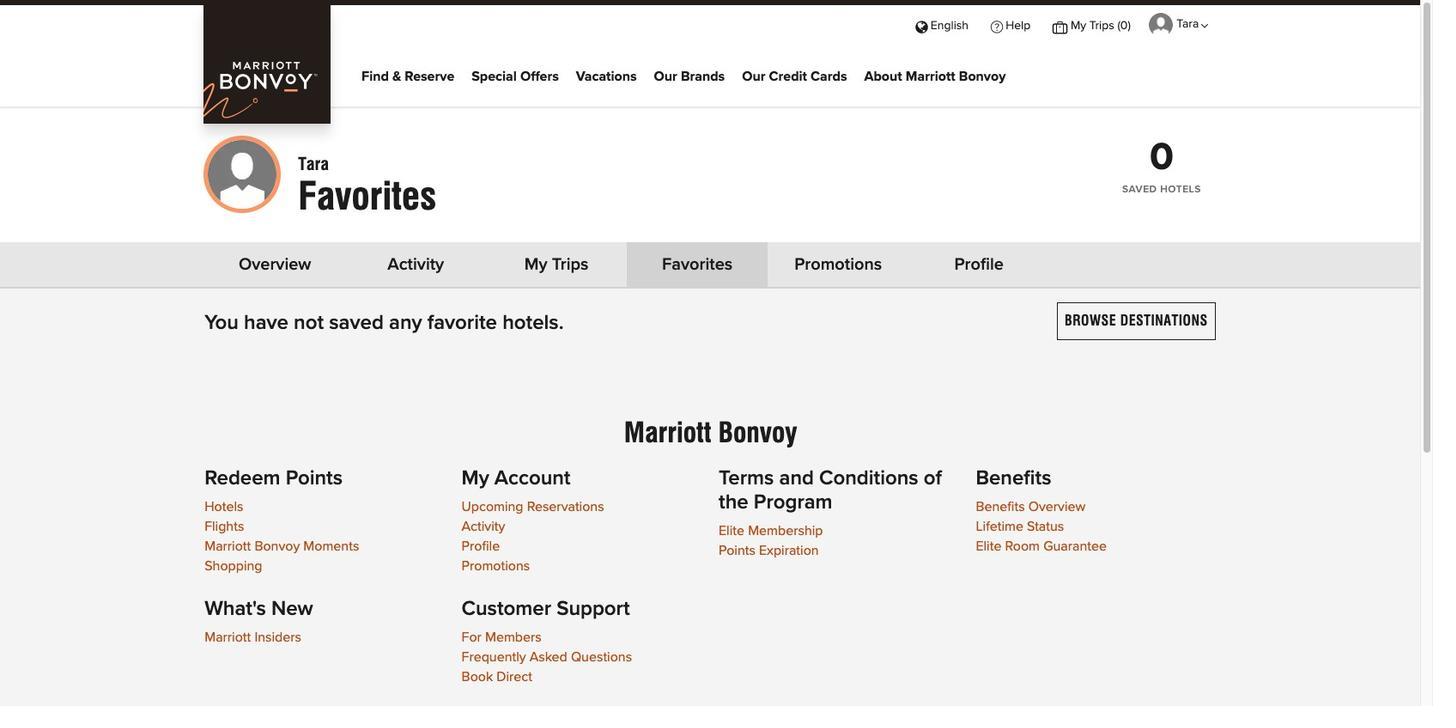 Task type: locate. For each thing, give the bounding box(es) containing it.
1 horizontal spatial profile
[[955, 256, 1004, 273]]

book direct link
[[462, 670, 533, 684]]

for
[[462, 631, 482, 644]]

0 vertical spatial points
[[286, 468, 343, 489]]

0 horizontal spatial profile
[[462, 540, 500, 553]]

insiders
[[255, 631, 302, 644]]

points expiration link
[[719, 544, 819, 558]]

elite down lifetime
[[976, 540, 1002, 553]]

points
[[286, 468, 343, 489], [719, 544, 756, 558]]

0 vertical spatial my
[[1071, 20, 1087, 32]]

vacations link
[[576, 64, 637, 90]]

lifetime status link
[[976, 520, 1065, 534]]

1 vertical spatial promotions link
[[462, 559, 530, 573]]

0 vertical spatial benefits
[[976, 468, 1052, 489]]

customer support
[[462, 599, 630, 619]]

elite
[[719, 524, 745, 538], [976, 540, 1002, 553]]

you
[[205, 313, 239, 333]]

find
[[362, 69, 389, 83]]

favorites link
[[641, 256, 755, 273]]

1 vertical spatial elite
[[976, 540, 1002, 553]]

1 horizontal spatial trips
[[1090, 20, 1115, 32]]

bonvoy up the shopping
[[255, 540, 300, 553]]

1 vertical spatial profile
[[462, 540, 500, 553]]

0 horizontal spatial tara
[[298, 154, 329, 174]]

1 vertical spatial activity
[[462, 520, 505, 534]]

brands
[[681, 69, 725, 83]]

my for my trips
[[525, 256, 548, 273]]

0 horizontal spatial our
[[654, 69, 678, 83]]

1 vertical spatial tara
[[298, 154, 329, 174]]

0 vertical spatial bonvoy
[[960, 69, 1006, 83]]

trips
[[1090, 20, 1115, 32], [552, 256, 589, 273]]

0 horizontal spatial hotels
[[205, 500, 244, 514]]

find & reserve link
[[362, 64, 455, 90]]

help image
[[991, 20, 1003, 32]]

benefits overview link
[[976, 500, 1086, 514]]

program
[[754, 492, 833, 513]]

customer
[[462, 599, 552, 619]]

2 our from the left
[[743, 69, 766, 83]]

1 vertical spatial benefits
[[976, 500, 1025, 514]]

frequently
[[462, 650, 526, 664]]

0 horizontal spatial bonvoy
[[255, 540, 300, 553]]

1 horizontal spatial overview
[[1029, 500, 1086, 514]]

saved
[[1123, 185, 1158, 195]]

find & reserve
[[362, 69, 455, 83]]

hotels
[[1161, 185, 1202, 195], [205, 500, 244, 514]]

2 vertical spatial my
[[462, 468, 489, 489]]

1 vertical spatial my
[[525, 256, 548, 273]]

activity up any
[[388, 256, 444, 273]]

tara
[[1177, 18, 1200, 30], [298, 154, 329, 174]]

activity link
[[359, 256, 473, 273], [462, 520, 505, 534]]

0 vertical spatial trips
[[1090, 20, 1115, 32]]

points up 'hotels flights marriott bonvoy moments shopping'
[[286, 468, 343, 489]]

1 vertical spatial bonvoy
[[719, 416, 798, 449]]

(0)
[[1118, 20, 1131, 32]]

hotels up flights
[[205, 500, 244, 514]]

trips for my trips (0)
[[1090, 20, 1115, 32]]

benefits up benefits overview link
[[976, 468, 1052, 489]]

vacations
[[576, 69, 637, 83]]

profile inside upcoming reservations activity profile promotions
[[462, 540, 500, 553]]

0 vertical spatial overview
[[239, 256, 311, 273]]

1 vertical spatial trips
[[552, 256, 589, 273]]

benefits overview lifetime status elite room guarantee
[[976, 500, 1107, 553]]

1 vertical spatial overview
[[1029, 500, 1086, 514]]

1 horizontal spatial my
[[525, 256, 548, 273]]

activity down upcoming
[[462, 520, 505, 534]]

my for my trips (0)
[[1071, 20, 1087, 32]]

my trips
[[525, 256, 589, 273]]

elite down the
[[719, 524, 745, 538]]

browse destinations
[[1065, 313, 1209, 329]]

1 vertical spatial promotions
[[462, 559, 530, 573]]

elite room guarantee link
[[976, 540, 1107, 553]]

1 horizontal spatial elite
[[976, 540, 1002, 553]]

2 benefits from the top
[[976, 500, 1025, 514]]

overview up status
[[1029, 500, 1086, 514]]

overview up have
[[239, 256, 311, 273]]

0 vertical spatial hotels
[[1161, 185, 1202, 195]]

tara left arrow down image
[[1177, 18, 1200, 30]]

my right suitcase icon
[[1071, 20, 1087, 32]]

benefits up lifetime
[[976, 500, 1025, 514]]

my
[[1071, 20, 1087, 32], [525, 256, 548, 273], [462, 468, 489, 489]]

benefits for benefits
[[976, 468, 1052, 489]]

activity link down upcoming
[[462, 520, 505, 534]]

1 vertical spatial activity link
[[462, 520, 505, 534]]

hotels.
[[503, 313, 564, 333]]

special
[[472, 69, 517, 83]]

browse destinations link
[[1058, 302, 1216, 341]]

2 horizontal spatial my
[[1071, 20, 1087, 32]]

1 horizontal spatial points
[[719, 544, 756, 558]]

what's new
[[205, 599, 313, 619]]

0 vertical spatial promotions
[[795, 256, 883, 273]]

have
[[244, 313, 289, 333]]

and
[[780, 468, 814, 489]]

1 horizontal spatial promotions link
[[782, 256, 895, 273]]

1 horizontal spatial activity
[[462, 520, 505, 534]]

expiration
[[760, 544, 819, 558]]

0 horizontal spatial points
[[286, 468, 343, 489]]

1 vertical spatial profile link
[[462, 540, 500, 553]]

0 vertical spatial activity link
[[359, 256, 473, 273]]

generic profile image
[[204, 136, 281, 213]]

our left credit at right
[[743, 69, 766, 83]]

2 horizontal spatial bonvoy
[[960, 69, 1006, 83]]

my up 'hotels.'
[[525, 256, 548, 273]]

marriott insiders
[[205, 631, 302, 644]]

our brands
[[654, 69, 725, 83]]

moments
[[304, 540, 359, 553]]

1 horizontal spatial tara
[[1177, 18, 1200, 30]]

0 horizontal spatial promotions link
[[462, 559, 530, 573]]

0 vertical spatial elite
[[719, 524, 745, 538]]

0 horizontal spatial profile link
[[462, 540, 500, 553]]

points inside elite membership points expiration
[[719, 544, 756, 558]]

0 horizontal spatial elite
[[719, 524, 745, 538]]

our
[[654, 69, 678, 83], [743, 69, 766, 83]]

promotions
[[795, 256, 883, 273], [462, 559, 530, 573]]

our left "brands"
[[654, 69, 678, 83]]

0 horizontal spatial activity
[[388, 256, 444, 273]]

0 horizontal spatial promotions
[[462, 559, 530, 573]]

1 horizontal spatial profile link
[[923, 256, 1036, 273]]

bonvoy
[[960, 69, 1006, 83], [719, 416, 798, 449], [255, 540, 300, 553]]

promotions link
[[782, 256, 895, 273], [462, 559, 530, 573]]

bonvoy up terms
[[719, 416, 798, 449]]

tara right generic profile image
[[298, 154, 329, 174]]

1 horizontal spatial our
[[743, 69, 766, 83]]

1 vertical spatial hotels
[[205, 500, 244, 514]]

0 horizontal spatial trips
[[552, 256, 589, 273]]

profile link
[[923, 256, 1036, 273], [462, 540, 500, 553]]

bonvoy down help 'icon'
[[960, 69, 1006, 83]]

trips up 'hotels.'
[[552, 256, 589, 273]]

membership
[[748, 524, 824, 538]]

activity link up any
[[359, 256, 473, 273]]

1 our from the left
[[654, 69, 678, 83]]

0 horizontal spatial my
[[462, 468, 489, 489]]

favorites
[[662, 256, 733, 273]]

marriott bonvoy link
[[624, 416, 798, 449]]

benefits inside 'benefits overview lifetime status elite room guarantee'
[[976, 500, 1025, 514]]

hotels down 0
[[1161, 185, 1202, 195]]

elite inside 'benefits overview lifetime status elite room guarantee'
[[976, 540, 1002, 553]]

points down the elite membership link
[[719, 544, 756, 558]]

1 benefits from the top
[[976, 468, 1052, 489]]

upcoming
[[462, 500, 524, 514]]

0 vertical spatial promotions link
[[782, 256, 895, 273]]

elite membership link
[[719, 524, 824, 538]]

cards
[[811, 69, 848, 83]]

members
[[485, 631, 542, 644]]

benefits for benefits overview lifetime status elite room guarantee
[[976, 500, 1025, 514]]

our credit cards
[[743, 69, 848, 83]]

my up upcoming
[[462, 468, 489, 489]]

2 vertical spatial bonvoy
[[255, 540, 300, 553]]

overview
[[239, 256, 311, 273], [1029, 500, 1086, 514]]

redeem
[[205, 468, 281, 489]]

hotels flights marriott bonvoy moments shopping
[[205, 500, 359, 573]]

trips left the (0)
[[1090, 20, 1115, 32]]

1 vertical spatial points
[[719, 544, 756, 558]]

1 horizontal spatial hotels
[[1161, 185, 1202, 195]]

about marriott bonvoy link
[[865, 64, 1006, 90]]



Task type: vqa. For each thing, say whether or not it's contained in the screenshot.
BANGKOK HOTELS
no



Task type: describe. For each thing, give the bounding box(es) containing it.
suitcase image
[[1053, 20, 1068, 32]]

asked
[[530, 650, 568, 664]]

room
[[1006, 540, 1040, 553]]

about marriott bonvoy
[[865, 69, 1006, 83]]

book
[[462, 670, 493, 684]]

favorite
[[428, 313, 497, 333]]

offers
[[521, 69, 559, 83]]

0
[[1150, 138, 1174, 177]]

marriott inside 'hotels flights marriott bonvoy moments shopping'
[[205, 540, 251, 553]]

you have not saved any favorite hotels.
[[205, 313, 564, 333]]

hotels inside 'hotels flights marriott bonvoy moments shopping'
[[205, 500, 244, 514]]

credit
[[769, 69, 808, 83]]

status
[[1028, 520, 1065, 534]]

shopping
[[205, 559, 262, 573]]

frequently asked questions link
[[462, 650, 632, 664]]

destinations
[[1121, 313, 1209, 329]]

our for our credit cards
[[743, 69, 766, 83]]

flights link
[[205, 520, 244, 534]]

what's
[[205, 599, 266, 619]]

overview inside 'benefits overview lifetime status elite room guarantee'
[[1029, 500, 1086, 514]]

marriott bonvoy
[[624, 416, 798, 449]]

terms
[[719, 468, 774, 489]]

promotions inside upcoming reservations activity profile promotions
[[462, 559, 530, 573]]

tara link
[[1142, 5, 1217, 44]]

arrow down image
[[1204, 22, 1211, 30]]

my trips link
[[500, 256, 614, 273]]

questions
[[571, 650, 632, 664]]

1 horizontal spatial promotions
[[795, 256, 883, 273]]

my trips (0)
[[1071, 20, 1131, 32]]

special offers link
[[472, 64, 559, 90]]

saved
[[329, 313, 384, 333]]

the
[[719, 492, 749, 513]]

support
[[557, 599, 630, 619]]

overview link
[[218, 256, 332, 273]]

global header - my account image
[[1149, 13, 1173, 37]]

elite inside elite membership points expiration
[[719, 524, 745, 538]]

&
[[393, 69, 401, 83]]

marriott insiders link
[[205, 631, 302, 644]]

flights
[[205, 520, 244, 534]]

reserve
[[405, 69, 455, 83]]

0 saved hotels
[[1123, 138, 1202, 195]]

of
[[924, 468, 943, 489]]

0 vertical spatial activity
[[388, 256, 444, 273]]

0 vertical spatial tara
[[1177, 18, 1200, 30]]

terms and conditions of the program
[[719, 468, 943, 513]]

help link
[[980, 5, 1042, 44]]

0 vertical spatial profile link
[[923, 256, 1036, 273]]

english link
[[905, 5, 980, 44]]

our for our brands
[[654, 69, 678, 83]]

my account
[[462, 468, 571, 489]]

1 horizontal spatial bonvoy
[[719, 416, 798, 449]]

help
[[1006, 20, 1031, 32]]

new
[[271, 599, 313, 619]]

special offers
[[472, 69, 559, 83]]

upcoming reservations link
[[462, 500, 605, 514]]

english
[[931, 20, 969, 32]]

our brands link
[[654, 64, 725, 90]]

browse
[[1065, 313, 1117, 329]]

terms and conditions of the program link
[[719, 468, 943, 513]]

account
[[495, 468, 571, 489]]

for members frequently asked questions book direct
[[462, 631, 632, 684]]

activity link for upcoming reservations
[[462, 520, 505, 534]]

0 vertical spatial profile
[[955, 256, 1004, 273]]

our credit cards link
[[743, 64, 848, 90]]

not
[[294, 313, 324, 333]]

upcoming reservations activity profile promotions
[[462, 500, 605, 573]]

shopping link
[[205, 559, 262, 573]]

for members link
[[462, 631, 542, 644]]

elite membership points expiration
[[719, 524, 824, 558]]

redeem points
[[205, 468, 343, 489]]

hotels inside 0 saved hotels
[[1161, 185, 1202, 195]]

conditions
[[820, 468, 919, 489]]

any
[[389, 313, 422, 333]]

activity inside upcoming reservations activity profile promotions
[[462, 520, 505, 534]]

about
[[865, 69, 903, 83]]

reservations
[[527, 500, 605, 514]]

marriott bonvoy moments link
[[205, 540, 359, 553]]

direct
[[497, 670, 533, 684]]

bonvoy inside 'hotels flights marriott bonvoy moments shopping'
[[255, 540, 300, 553]]

globe image
[[916, 20, 928, 32]]

trips for my trips
[[552, 256, 589, 273]]

my for my account
[[462, 468, 489, 489]]

0 horizontal spatial overview
[[239, 256, 311, 273]]

lifetime
[[976, 520, 1024, 534]]

activity link for overview
[[359, 256, 473, 273]]



